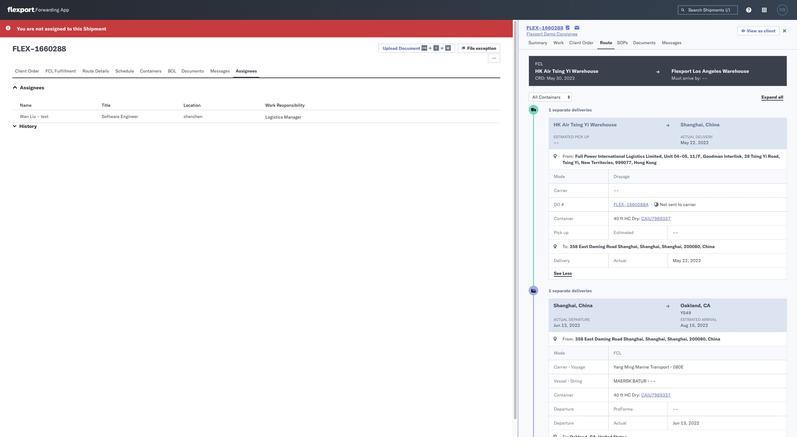 Task type: locate. For each thing, give the bounding box(es) containing it.
tsing right 39
[[751, 154, 762, 159]]

0 horizontal spatial messages button
[[208, 65, 233, 78]]

358 for from:
[[576, 336, 584, 342]]

2 departure from the top
[[554, 421, 574, 426]]

2 separate from the top
[[553, 288, 571, 294]]

unit
[[664, 154, 673, 159]]

deliveries down less
[[572, 288, 592, 294]]

1 ft from the top
[[621, 216, 624, 222]]

0 vertical spatial east
[[579, 244, 588, 250]]

shanghai, china up departure
[[554, 303, 593, 309]]

0 vertical spatial jun
[[554, 323, 561, 328]]

hc for shanghai, china
[[625, 216, 631, 222]]

china
[[706, 122, 720, 128], [703, 244, 715, 250], [579, 303, 593, 309], [708, 336, 721, 342]]

hk up the estimated pick up --
[[554, 122, 561, 128]]

1 vertical spatial flex-
[[614, 202, 627, 207]]

yi inside 'full power international logistics limited, unit 04-05, 11/f, goodman interlink, 39 tsing yi road, tsing yi, new territories, 999077, hong kong'
[[763, 154, 767, 159]]

fcl left fulfillment
[[46, 68, 53, 74]]

:
[[639, 216, 641, 222], [639, 393, 641, 398]]

0 vertical spatial assignees button
[[233, 65, 260, 78]]

2 caiu7969337 button from the top
[[642, 393, 671, 398]]

not
[[660, 202, 668, 207]]

flexport up "summary"
[[527, 31, 543, 37]]

goodman
[[703, 154, 723, 159]]

flex-1660288
[[527, 25, 564, 31]]

from: for from:
[[563, 154, 574, 159]]

separate for jun 13, 2022
[[553, 288, 571, 294]]

hong
[[634, 160, 645, 165]]

route details button
[[80, 65, 113, 78]]

2 container from the top
[[554, 393, 574, 398]]

2 40 from the top
[[614, 393, 619, 398]]

1 vertical spatial up
[[564, 230, 569, 236]]

flex- down drayage
[[614, 202, 627, 207]]

1 from: from the top
[[563, 154, 574, 159]]

0 vertical spatial daming
[[590, 244, 606, 250]]

history
[[19, 123, 37, 129]]

2022
[[565, 75, 575, 81], [698, 140, 709, 145], [691, 258, 701, 264], [570, 323, 581, 328], [698, 323, 709, 328], [689, 421, 700, 426]]

1 vertical spatial assignees
[[20, 84, 44, 91]]

fcl up yang
[[614, 351, 622, 356]]

1 40 ft hc dry : caiu7969337 from the top
[[614, 216, 671, 222]]

358 right to:
[[570, 244, 578, 250]]

0 vertical spatial separate
[[553, 107, 571, 113]]

2 horizontal spatial yi
[[763, 154, 767, 159]]

358
[[570, 244, 578, 250], [576, 336, 584, 342]]

1 vertical spatial 200080,
[[690, 336, 707, 342]]

deliveries up pick
[[572, 107, 592, 113]]

1 separate deliveries up pick
[[549, 107, 592, 113]]

1 separate from the top
[[553, 107, 571, 113]]

interlink,
[[725, 154, 744, 159]]

2 horizontal spatial estimated
[[681, 317, 701, 322]]

caiu7969337 button down not
[[642, 216, 671, 222]]

1 vertical spatial to
[[678, 202, 682, 207]]

1 1 separate deliveries from the top
[[549, 107, 592, 113]]

mode up carrier • voyage
[[554, 351, 565, 356]]

actual left delivery
[[681, 135, 695, 139]]

1 horizontal spatial logistics
[[627, 154, 645, 159]]

2 caiu7969337 from the top
[[642, 393, 671, 398]]

route
[[600, 40, 613, 45], [83, 68, 94, 74]]

40 ft hc dry : caiu7969337 for oakland, ca
[[614, 393, 671, 398]]

2 vertical spatial estimated
[[681, 317, 701, 322]]

1 vertical spatial route
[[83, 68, 94, 74]]

to left this in the left of the page
[[67, 26, 72, 32]]

actual left departure
[[554, 317, 568, 322]]

client down consignee
[[570, 40, 582, 45]]

road,
[[768, 154, 780, 159]]

carrier
[[683, 202, 696, 207]]

1 vertical spatial hc
[[625, 393, 631, 398]]

maersk
[[614, 379, 632, 384]]

hk air tsing yi warehouse up pick
[[554, 122, 617, 128]]

2 1 separate deliveries from the top
[[549, 288, 592, 294]]

bol
[[168, 68, 176, 74]]

app
[[60, 7, 69, 13]]

documents button right bol
[[179, 65, 208, 78]]

fcl up crd:
[[536, 61, 543, 67]]

departure for actual
[[554, 421, 574, 426]]

0 vertical spatial 1
[[549, 107, 552, 113]]

0 vertical spatial 358
[[570, 244, 578, 250]]

east right to:
[[579, 244, 588, 250]]

yi left road,
[[763, 154, 767, 159]]

shipment
[[83, 26, 106, 32]]

shenzhen
[[184, 114, 203, 119]]

-- down not sent to carrier
[[673, 230, 679, 236]]

0 horizontal spatial work
[[266, 103, 276, 108]]

05,
[[682, 154, 689, 159]]

air up the estimated pick up --
[[563, 122, 570, 128]]

1 vertical spatial daming
[[595, 336, 611, 342]]

carrier up do #
[[554, 188, 568, 193]]

1 separate deliveries for jun 13, 2022
[[549, 288, 592, 294]]

less
[[563, 271, 572, 276]]

2 vertical spatial may
[[673, 258, 682, 264]]

2 vertical spatial --
[[673, 407, 679, 412]]

client order button down consignee
[[567, 37, 598, 49]]

-- up jun 13, 2022
[[673, 407, 679, 412]]

40 down flex-1660288a
[[614, 216, 619, 222]]

expand all
[[762, 94, 784, 100]]

0 horizontal spatial client order button
[[12, 65, 43, 78]]

from: down actual departure jun 13, 2022
[[563, 336, 574, 342]]

order left route button
[[583, 40, 594, 45]]

358 down actual departure jun 13, 2022
[[576, 336, 584, 342]]

40
[[614, 216, 619, 222], [614, 393, 619, 398]]

documents right bol button
[[182, 68, 204, 74]]

client down flex
[[15, 68, 27, 74]]

0 vertical spatial flex-
[[527, 25, 542, 31]]

0 horizontal spatial 13,
[[562, 323, 569, 328]]

carrier up vessel in the bottom right of the page
[[554, 365, 568, 370]]

estimated inside the estimated pick up --
[[554, 135, 574, 139]]

1 vertical spatial :
[[639, 393, 641, 398]]

1 separate deliveries
[[549, 107, 592, 113], [549, 288, 592, 294]]

•
[[651, 202, 653, 207], [569, 365, 570, 370], [671, 365, 672, 370], [568, 379, 570, 384], [648, 379, 650, 384]]

0 vertical spatial estimated
[[554, 135, 574, 139]]

1 horizontal spatial assignees button
[[233, 65, 260, 78]]

0 vertical spatial dry
[[632, 216, 639, 222]]

flexport los angeles warehouse
[[672, 68, 750, 74]]

from: left full
[[563, 154, 574, 159]]

1660288 down assigned
[[35, 44, 66, 53]]

up right pick
[[585, 135, 590, 139]]

0 horizontal spatial estimated
[[554, 135, 574, 139]]

tsing up pick
[[571, 122, 583, 128]]

air up crd:
[[544, 68, 551, 74]]

ft
[[621, 216, 624, 222], [621, 393, 624, 398]]

1 vertical spatial logistics
[[627, 154, 645, 159]]

estimated
[[554, 135, 574, 139], [614, 230, 634, 236], [681, 317, 701, 322]]

0 vertical spatial client
[[570, 40, 582, 45]]

ft down flex-1660288a
[[621, 216, 624, 222]]

1 40 from the top
[[614, 216, 619, 222]]

1 horizontal spatial documents
[[634, 40, 656, 45]]

: for oakland, ca
[[639, 393, 641, 398]]

route for route details
[[83, 68, 94, 74]]

hk air tsing yi warehouse
[[536, 68, 599, 74], [554, 122, 617, 128]]

estimated inside estimated arrival aug 15, 2022
[[681, 317, 701, 322]]

0 vertical spatial ft
[[621, 216, 624, 222]]

0 vertical spatial road
[[607, 244, 617, 250]]

0 horizontal spatial up
[[564, 230, 569, 236]]

1 carrier from the top
[[554, 188, 568, 193]]

2 : from the top
[[639, 393, 641, 398]]

1 caiu7969337 button from the top
[[642, 216, 671, 222]]

1 vertical spatial --
[[673, 230, 679, 236]]

work down flexport demo consignee link
[[554, 40, 564, 45]]

0 vertical spatial hc
[[625, 216, 631, 222]]

1 vertical spatial jun
[[673, 421, 680, 426]]

1 dry from the top
[[632, 216, 639, 222]]

0 vertical spatial :
[[639, 216, 641, 222]]

documents button right sops
[[631, 37, 660, 49]]

0 horizontal spatial 1660288
[[35, 44, 66, 53]]

containers button
[[138, 65, 165, 78]]

2 ft from the top
[[621, 393, 624, 398]]

logistics down work responsibility
[[266, 114, 283, 120]]

kong
[[646, 160, 657, 165]]

0 vertical spatial 1660288
[[542, 25, 564, 31]]

2 hc from the top
[[625, 393, 631, 398]]

new
[[581, 160, 591, 165]]

demo
[[544, 31, 556, 37]]

ft for oakland, ca
[[621, 393, 624, 398]]

container for shanghai, china
[[554, 216, 574, 222]]

1 hc from the top
[[625, 216, 631, 222]]

1 vertical spatial messages button
[[208, 65, 233, 78]]

hc down flex-1660288a
[[625, 216, 631, 222]]

road for from:
[[612, 336, 623, 342]]

estimated pick up --
[[554, 135, 590, 145]]

1 vertical spatial dry
[[632, 393, 639, 398]]

1 separate deliveries down less
[[549, 288, 592, 294]]

flexport up must
[[672, 68, 692, 74]]

2 vertical spatial yi
[[763, 154, 767, 159]]

assignees inside "button"
[[236, 68, 257, 74]]

200080, for to: 358 east daming road shanghai, shanghai, shanghai, 200080, china
[[684, 244, 702, 250]]

2 carrier from the top
[[554, 365, 568, 370]]

-- down drayage
[[614, 188, 619, 193]]

1 container from the top
[[554, 216, 574, 222]]

1 1 from the top
[[549, 107, 552, 113]]

1 horizontal spatial up
[[585, 135, 590, 139]]

from: 358 east daming road shanghai, shanghai, shanghai, 200080, china
[[563, 336, 721, 342]]

route left sops
[[600, 40, 613, 45]]

1 horizontal spatial client order button
[[567, 37, 598, 49]]

flex- for 1660288a
[[614, 202, 627, 207]]

flex-1660288a button
[[614, 202, 649, 207]]

40 down maersk at the right of the page
[[614, 393, 619, 398]]

client order down consignee
[[570, 40, 594, 45]]

1 deliveries from the top
[[572, 107, 592, 113]]

actual
[[681, 135, 695, 139], [614, 258, 627, 264], [554, 317, 568, 322], [614, 421, 627, 426]]

route left details
[[83, 68, 94, 74]]

04-
[[674, 154, 682, 159]]

client order button down flex
[[12, 65, 43, 78]]

1 horizontal spatial air
[[563, 122, 570, 128]]

1 vertical spatial 1
[[549, 288, 552, 294]]

documents button
[[631, 37, 660, 49], [179, 65, 208, 78]]

1 vertical spatial container
[[554, 393, 574, 398]]

hk air tsing yi warehouse up the 30,
[[536, 68, 599, 74]]

0 horizontal spatial flex-
[[527, 25, 542, 31]]

east
[[579, 244, 588, 250], [585, 336, 594, 342]]

2 1 from the top
[[549, 288, 552, 294]]

estimated up 15,
[[681, 317, 701, 322]]

separate for from:
[[553, 107, 571, 113]]

dry for shanghai, china
[[632, 216, 639, 222]]

caiu7969337 down not
[[642, 216, 671, 222]]

0 vertical spatial messages
[[662, 40, 682, 45]]

2 from: from the top
[[563, 336, 574, 342]]

0 vertical spatial route
[[600, 40, 613, 45]]

dry down 1660288a
[[632, 216, 639, 222]]

work for work
[[554, 40, 564, 45]]

0 vertical spatial up
[[585, 135, 590, 139]]

file exception button
[[458, 44, 501, 53], [458, 44, 501, 53]]

1 horizontal spatial assignees
[[236, 68, 257, 74]]

view as client button
[[738, 26, 780, 36]]

caiu7969337 down batur
[[642, 393, 671, 398]]

os
[[780, 7, 786, 12]]

deliveries for jun 13, 2022
[[572, 288, 592, 294]]

2 dry from the top
[[632, 393, 639, 398]]

1660288 up flexport demo consignee at right top
[[542, 25, 564, 31]]

0 vertical spatial air
[[544, 68, 551, 74]]

messages button
[[660, 37, 685, 49], [208, 65, 233, 78]]

40 ft hc dry : caiu7969337
[[614, 216, 671, 222], [614, 393, 671, 398]]

work for work responsibility
[[266, 103, 276, 108]]

os button
[[776, 3, 790, 17]]

container down vessel in the bottom right of the page
[[554, 393, 574, 398]]

1 horizontal spatial route
[[600, 40, 613, 45]]

estimated up to: 358 east daming road shanghai, shanghai, shanghai, 200080, china
[[614, 230, 634, 236]]

wan liu - test
[[20, 114, 48, 119]]

1 horizontal spatial order
[[583, 40, 594, 45]]

: down 1660288a
[[639, 216, 641, 222]]

logistics manager
[[266, 114, 302, 120]]

0 vertical spatial client order button
[[567, 37, 598, 49]]

200080, up may 22, 2022
[[684, 244, 702, 250]]

caiu7969337 for shanghai, china
[[642, 216, 671, 222]]

client
[[570, 40, 582, 45], [15, 68, 27, 74]]

0 vertical spatial documents
[[634, 40, 656, 45]]

• left string
[[568, 379, 570, 384]]

1 caiu7969337 from the top
[[642, 216, 671, 222]]

1 departure from the top
[[554, 407, 574, 412]]

ft down maersk at the right of the page
[[621, 393, 624, 398]]

358 for to:
[[570, 244, 578, 250]]

1 vertical spatial east
[[585, 336, 594, 342]]

air
[[544, 68, 551, 74], [563, 122, 570, 128]]

1 vertical spatial road
[[612, 336, 623, 342]]

up right the pick
[[564, 230, 569, 236]]

40 ft hc dry : caiu7969337 down batur
[[614, 393, 671, 398]]

0 horizontal spatial documents
[[182, 68, 204, 74]]

0 vertical spatial from:
[[563, 154, 574, 159]]

: down batur
[[639, 393, 641, 398]]

flex- up "summary"
[[527, 25, 542, 31]]

dry
[[632, 216, 639, 222], [632, 393, 639, 398]]

40 ft hc dry : caiu7969337 for shanghai, china
[[614, 216, 671, 222]]

shanghai, china up delivery
[[681, 122, 720, 128]]

1 : from the top
[[639, 216, 641, 222]]

1 vertical spatial from:
[[563, 336, 574, 342]]

liu
[[30, 114, 36, 119]]

estimated left pick
[[554, 135, 574, 139]]

2 deliveries from the top
[[572, 288, 592, 294]]

logistics inside 'full power international logistics limited, unit 04-05, 11/f, goodman interlink, 39 tsing yi road, tsing yi, new territories, 999077, hong kong'
[[627, 154, 645, 159]]

work up logistics manager
[[266, 103, 276, 108]]

you
[[17, 26, 25, 32]]

order down flex - 1660288
[[28, 68, 39, 74]]

work inside button
[[554, 40, 564, 45]]

flexport demo consignee
[[527, 31, 578, 37]]

hc up the proforma
[[625, 393, 631, 398]]

1 horizontal spatial hk
[[554, 122, 561, 128]]

hk
[[536, 68, 543, 74], [554, 122, 561, 128]]

1 vertical spatial 40 ft hc dry : caiu7969337
[[614, 393, 671, 398]]

0 horizontal spatial client
[[15, 68, 27, 74]]

fulfillment
[[55, 68, 76, 74]]

dry for oakland, ca
[[632, 393, 639, 398]]

200080, for from: 358 east daming road shanghai, shanghai, shanghai, 200080, china
[[690, 336, 707, 342]]

2 mode from the top
[[554, 351, 565, 356]]

mode
[[554, 174, 565, 179], [554, 351, 565, 356]]

summary button
[[527, 37, 551, 49]]

1 horizontal spatial documents button
[[631, 37, 660, 49]]

yi up "crd: may 30, 2022" on the top right of page
[[566, 68, 571, 74]]

0 vertical spatial 22,
[[690, 140, 697, 145]]

mode up do #
[[554, 174, 565, 179]]

work
[[554, 40, 564, 45], [266, 103, 276, 108]]

1 vertical spatial client order
[[15, 68, 39, 74]]

1 horizontal spatial messages button
[[660, 37, 685, 49]]

fcl fulfillment button
[[43, 65, 80, 78]]

1 vertical spatial carrier
[[554, 365, 568, 370]]

1 horizontal spatial 22,
[[690, 140, 697, 145]]

caiu7969337 button down batur
[[642, 393, 671, 398]]

40 ft hc dry : caiu7969337 down 1660288a
[[614, 216, 671, 222]]

1 vertical spatial assignees button
[[20, 84, 44, 91]]

2022 inside actual departure jun 13, 2022
[[570, 323, 581, 328]]

do #
[[554, 202, 564, 207]]

2 vertical spatial fcl
[[614, 351, 622, 356]]

may
[[547, 75, 555, 81], [681, 140, 689, 145], [673, 258, 682, 264]]

#
[[562, 202, 564, 207]]

arrival
[[702, 317, 717, 322]]

yi up the estimated pick up --
[[585, 122, 589, 128]]

warehouse
[[572, 68, 599, 74], [723, 68, 750, 74], [591, 122, 617, 128]]

-- for proforma
[[673, 407, 679, 412]]

1 vertical spatial flexport
[[672, 68, 692, 74]]

dry down maersk batur • --
[[632, 393, 639, 398]]

1 vertical spatial client order button
[[12, 65, 43, 78]]

flex
[[12, 44, 30, 53]]

1 mode from the top
[[554, 174, 565, 179]]

1 horizontal spatial flex-
[[614, 202, 627, 207]]

1 horizontal spatial client order
[[570, 40, 594, 45]]

flexport for flexport demo consignee
[[527, 31, 543, 37]]

east down departure
[[585, 336, 594, 342]]

0 vertical spatial 200080,
[[684, 244, 702, 250]]

to right sent on the right of the page
[[678, 202, 682, 207]]

2022 inside estimated arrival aug 15, 2022
[[698, 323, 709, 328]]

• left 080e
[[671, 365, 672, 370]]

logistics up hong
[[627, 154, 645, 159]]

0 vertical spatial work
[[554, 40, 564, 45]]

0 vertical spatial 1 separate deliveries
[[549, 107, 592, 113]]

vessel
[[554, 379, 567, 384]]

1 vertical spatial ft
[[621, 393, 624, 398]]

from: for from: 358 east daming road shanghai, shanghai, shanghai, 200080, china
[[563, 336, 574, 342]]

flex-1660288 link
[[527, 25, 564, 31]]

0 horizontal spatial shanghai, china
[[554, 303, 593, 309]]

shanghai,
[[681, 122, 705, 128], [618, 244, 639, 250], [640, 244, 661, 250], [662, 244, 683, 250], [554, 303, 578, 309], [624, 336, 645, 342], [646, 336, 667, 342], [668, 336, 689, 342]]

2 40 ft hc dry : caiu7969337 from the top
[[614, 393, 671, 398]]

container down #
[[554, 216, 574, 222]]

international
[[598, 154, 625, 159]]

to: 358 east daming road shanghai, shanghai, shanghai, 200080, china
[[563, 244, 715, 250]]

hk up crd:
[[536, 68, 543, 74]]

200080, down 15,
[[690, 336, 707, 342]]

upload document button
[[379, 44, 455, 53]]

documents right sops "button"
[[634, 40, 656, 45]]

0 vertical spatial caiu7969337
[[642, 216, 671, 222]]

tsing up the 30,
[[553, 68, 565, 74]]

client order down flex
[[15, 68, 39, 74]]

--
[[614, 188, 619, 193], [673, 230, 679, 236], [673, 407, 679, 412]]

aug
[[681, 323, 689, 328]]

1 vertical spatial 40
[[614, 393, 619, 398]]

deliveries for from:
[[572, 107, 592, 113]]

0 horizontal spatial assignees
[[20, 84, 44, 91]]



Task type: describe. For each thing, give the bounding box(es) containing it.
route for route
[[600, 40, 613, 45]]

estimated for estimated arrival aug 15, 2022
[[681, 317, 701, 322]]

territories,
[[592, 160, 615, 165]]

1 vertical spatial 1660288
[[35, 44, 66, 53]]

flexport. image
[[7, 7, 36, 13]]

full
[[576, 154, 583, 159]]

yi,
[[575, 160, 580, 165]]

sops button
[[615, 37, 631, 49]]

0 vertical spatial may
[[547, 75, 555, 81]]

ca
[[704, 303, 711, 309]]

1 vertical spatial yi
[[585, 122, 589, 128]]

consignee
[[557, 31, 578, 37]]

work responsibility
[[266, 103, 305, 108]]

sops
[[618, 40, 628, 45]]

0 vertical spatial logistics
[[266, 114, 283, 120]]

title
[[102, 103, 111, 108]]

actual down to: 358 east daming road shanghai, shanghai, shanghai, 200080, china
[[614, 258, 627, 264]]

up inside the estimated pick up --
[[585, 135, 590, 139]]

0 vertical spatial hk
[[536, 68, 543, 74]]

you are not assigned to this shipment
[[17, 26, 106, 32]]

hc for oakland, ca
[[625, 393, 631, 398]]

tsing left yi,
[[563, 160, 574, 165]]

1 vertical spatial hk
[[554, 122, 561, 128]]

1 vertical spatial 13,
[[681, 421, 688, 426]]

flex-1660288a
[[614, 202, 649, 207]]

0 vertical spatial --
[[614, 188, 619, 193]]

yang
[[614, 365, 624, 370]]

actual delivery may 22, 2022
[[681, 135, 713, 145]]

carrier for carrier
[[554, 188, 568, 193]]

forwarding app
[[36, 7, 69, 13]]

proforma
[[614, 407, 633, 412]]

forwarding
[[36, 7, 59, 13]]

forwarding app link
[[7, 7, 69, 13]]

actual down the proforma
[[614, 421, 627, 426]]

all
[[779, 94, 784, 100]]

estimated for estimated pick up --
[[554, 135, 574, 139]]

delivery
[[554, 258, 570, 264]]

document
[[399, 45, 421, 51]]

los
[[693, 68, 701, 74]]

1 separate deliveries for from:
[[549, 107, 592, 113]]

string
[[571, 379, 583, 384]]

power
[[584, 154, 597, 159]]

to:
[[563, 244, 569, 250]]

1 for jun 13, 2022
[[549, 288, 552, 294]]

test
[[41, 114, 48, 119]]

caiu7969337 button for oakland, ca
[[642, 393, 671, 398]]

080e
[[673, 365, 684, 370]]

ft for shanghai, china
[[621, 216, 624, 222]]

marine
[[636, 365, 650, 370]]

angeles
[[703, 68, 722, 74]]

0 vertical spatial messages button
[[660, 37, 685, 49]]

software
[[102, 114, 120, 119]]

1 vertical spatial documents
[[182, 68, 204, 74]]

jun inside actual departure jun 13, 2022
[[554, 323, 561, 328]]

sent
[[669, 202, 677, 207]]

39
[[745, 154, 750, 159]]

flexport demo consignee link
[[527, 31, 578, 37]]

schedule button
[[113, 65, 138, 78]]

route details
[[83, 68, 109, 74]]

Search Shipments (/) text field
[[678, 5, 738, 15]]

0 vertical spatial yi
[[566, 68, 571, 74]]

2 horizontal spatial fcl
[[614, 351, 622, 356]]

engineer
[[121, 114, 138, 119]]

40 for oakland, ca
[[614, 393, 619, 398]]

1 vertical spatial 22,
[[683, 258, 689, 264]]

are
[[27, 26, 34, 32]]

maersk batur • --
[[614, 379, 656, 384]]

departure for proforma
[[554, 407, 574, 412]]

crd:
[[536, 75, 546, 81]]

east for to:
[[579, 244, 588, 250]]

work button
[[551, 37, 567, 49]]

0 horizontal spatial client order
[[15, 68, 39, 74]]

999077,
[[616, 160, 633, 165]]

wan
[[20, 114, 29, 119]]

• left not
[[651, 202, 653, 207]]

mode for oakland, ca
[[554, 351, 565, 356]]

full power international logistics limited, unit 04-05, 11/f, goodman interlink, 39 tsing yi road, tsing yi, new territories, 999077, hong kong
[[563, 154, 780, 165]]

client
[[764, 28, 776, 34]]

0 vertical spatial to
[[67, 26, 72, 32]]

actual inside actual departure jun 13, 2022
[[554, 317, 568, 322]]

jun 13, 2022
[[673, 421, 700, 426]]

15,
[[690, 323, 697, 328]]

location
[[184, 103, 201, 108]]

1 vertical spatial documents button
[[179, 65, 208, 78]]

0 horizontal spatial assignees button
[[20, 84, 44, 91]]

• right batur
[[648, 379, 650, 384]]

0 vertical spatial hk air tsing yi warehouse
[[536, 68, 599, 74]]

actual inside actual delivery may 22, 2022
[[681, 135, 695, 139]]

see less button
[[551, 269, 576, 278]]

estimated arrival aug 15, 2022
[[681, 317, 717, 328]]

1 horizontal spatial shanghai, china
[[681, 122, 720, 128]]

0 vertical spatial documents button
[[631, 37, 660, 49]]

pick
[[575, 135, 584, 139]]

0 vertical spatial fcl
[[536, 61, 543, 67]]

1 horizontal spatial client
[[570, 40, 582, 45]]

0 vertical spatial order
[[583, 40, 594, 45]]

fcl inside button
[[46, 68, 53, 74]]

11/f,
[[690, 154, 702, 159]]

carrier • voyage
[[554, 365, 586, 370]]

1 vertical spatial shanghai, china
[[554, 303, 593, 309]]

30,
[[557, 75, 563, 81]]

• left voyage
[[569, 365, 570, 370]]

manager
[[284, 114, 302, 120]]

batur
[[633, 379, 647, 384]]

daming for to:
[[590, 244, 606, 250]]

see
[[554, 271, 562, 276]]

east for from:
[[585, 336, 594, 342]]

1 for from:
[[549, 107, 552, 113]]

22, inside actual delivery may 22, 2022
[[690, 140, 697, 145]]

limited,
[[646, 154, 663, 159]]

container for oakland, ca
[[554, 393, 574, 398]]

1 horizontal spatial to
[[678, 202, 682, 207]]

must
[[672, 75, 682, 81]]

exception
[[476, 45, 497, 51]]

by:
[[695, 75, 701, 81]]

carrier for carrier • voyage
[[554, 365, 568, 370]]

name
[[20, 103, 32, 108]]

details
[[95, 68, 109, 74]]

road for to:
[[607, 244, 617, 250]]

: for shanghai, china
[[639, 216, 641, 222]]

caiu7969337 button for shanghai, china
[[642, 216, 671, 222]]

ming
[[625, 365, 635, 370]]

caiu7969337 for oakland, ca
[[642, 393, 671, 398]]

responsibility
[[277, 103, 305, 108]]

flex - 1660288
[[12, 44, 66, 53]]

flex- for 1660288
[[527, 25, 542, 31]]

file
[[468, 45, 475, 51]]

flexport for flexport los angeles warehouse
[[672, 68, 692, 74]]

crd: may 30, 2022
[[536, 75, 575, 81]]

daming for from:
[[595, 336, 611, 342]]

estimated for estimated
[[614, 230, 634, 236]]

departure
[[569, 317, 590, 322]]

delivery
[[696, 135, 713, 139]]

mode for shanghai, china
[[554, 174, 565, 179]]

1 horizontal spatial jun
[[673, 421, 680, 426]]

2022 inside actual delivery may 22, 2022
[[698, 140, 709, 145]]

view as client
[[747, 28, 776, 34]]

may inside actual delivery may 22, 2022
[[681, 140, 689, 145]]

1 vertical spatial hk air tsing yi warehouse
[[554, 122, 617, 128]]

not
[[36, 26, 43, 32]]

arrive
[[683, 75, 694, 81]]

13, inside actual departure jun 13, 2022
[[562, 323, 569, 328]]

may 22, 2022
[[673, 258, 701, 264]]

40 for shanghai, china
[[614, 216, 619, 222]]

expand all button
[[758, 93, 788, 102]]

1 vertical spatial messages
[[210, 68, 230, 74]]

0 horizontal spatial air
[[544, 68, 551, 74]]

oakland,
[[681, 303, 703, 309]]

drayage
[[614, 174, 630, 179]]

-- for estimated
[[673, 230, 679, 236]]

0 horizontal spatial order
[[28, 68, 39, 74]]



Task type: vqa. For each thing, say whether or not it's contained in the screenshot.
MUST ARRIVE BY: --
yes



